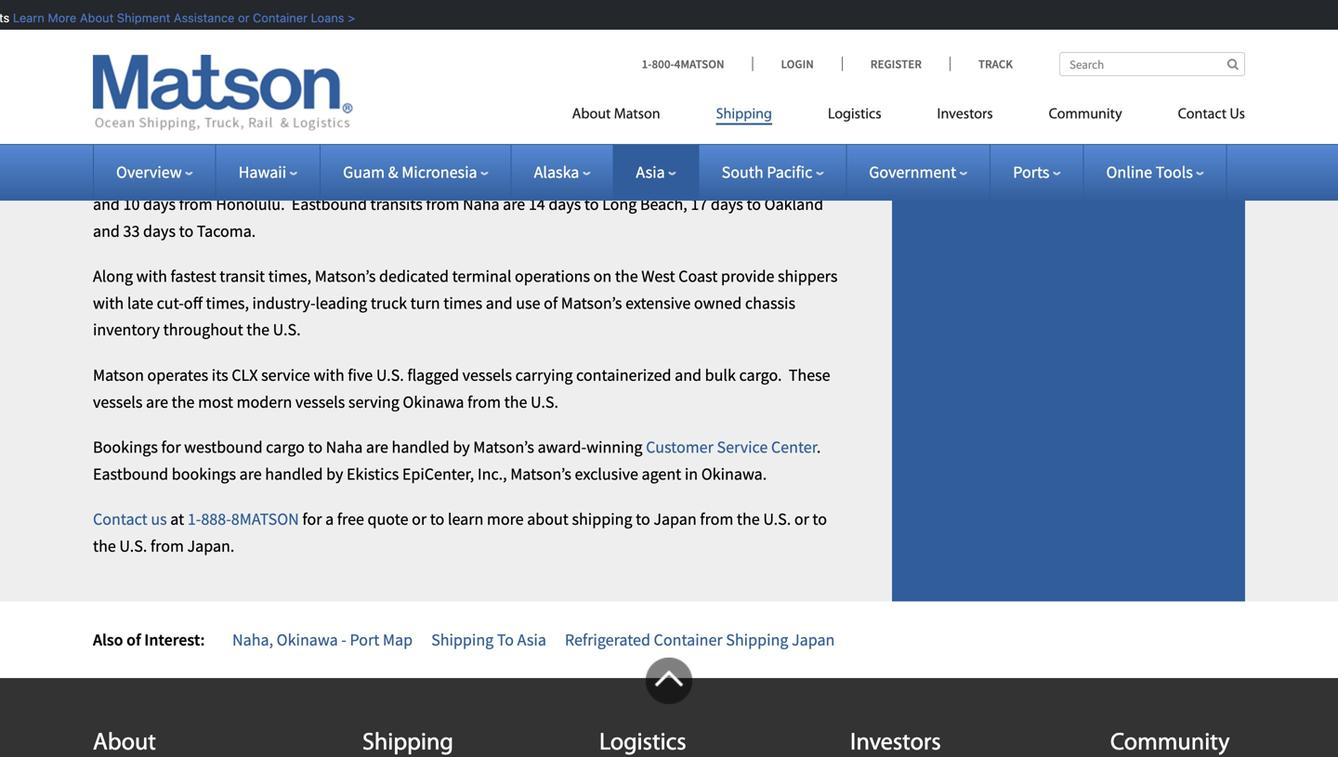 Task type: describe. For each thing, give the bounding box(es) containing it.
customer
[[646, 437, 714, 458]]

times inside along with fastest transit times, matson's dedicated terminal operations on the west coast provide shippers with late cut-off times, industry-leading truck turn times and use of matson's extensive owned chassis inventory throughout the u.s.
[[443, 293, 482, 314]]

detention
[[960, 13, 1030, 34]]

us
[[151, 509, 167, 530]]

the down 'industry-'
[[246, 319, 270, 340]]

register link
[[842, 56, 950, 72]]

part
[[455, 95, 484, 116]]

contact us link
[[1150, 98, 1245, 136]]

offers
[[204, 122, 243, 143]]

footer containing about
[[0, 658, 1338, 757]]

section containing u.s. detention and demurrage
[[869, 0, 1268, 601]]

alaska
[[534, 162, 579, 183]]

epicenter,
[[402, 464, 474, 485]]

u.s. down 'okinawa.'
[[763, 509, 791, 530]]

coast inside to the port of naha, okinawa as part of our expedited china-long beach express (clx) service, matson offers transit times from the u.s. west coast up to four days faster than the competition.
[[469, 122, 508, 143]]

matson's up leading
[[315, 266, 376, 287]]

1 vertical spatial times,
[[206, 293, 249, 314]]

terminal
[[452, 266, 511, 287]]

also
[[93, 629, 123, 650]]

14
[[529, 194, 545, 215]]

westbound
[[184, 437, 263, 458]]

to left tacoma.
[[179, 221, 193, 241]]

okinawa port map image
[[93, 0, 846, 65]]

and left 10
[[93, 194, 120, 215]]

Search search field
[[1059, 52, 1245, 76]]

with
[[93, 95, 125, 116]]

2 horizontal spatial vessels
[[462, 365, 512, 386]]

from down four
[[561, 167, 595, 188]]

are inside . eastbound bookings are handled by ekistics epicenter, inc., matson's exclusive agent in okinawa.
[[239, 464, 262, 485]]

bookings
[[93, 437, 158, 458]]

from inside matson operates its clx service with five u.s. flagged vessels carrying containerized and bulk cargo.  these vessels are the most modern vessels serving okinawa from the u.s.
[[467, 391, 501, 412]]

0 vertical spatial service
[[181, 95, 230, 116]]

inventory
[[93, 319, 160, 340]]

community link
[[1021, 98, 1150, 136]]

matson operates its clx service with five u.s. flagged vessels carrying containerized and bulk cargo.  these vessels are the most modern vessels serving okinawa from the u.s.
[[93, 365, 830, 412]]

service inside matson operates its clx service with five u.s. flagged vessels carrying containerized and bulk cargo.  these vessels are the most modern vessels serving okinawa from the u.s.
[[261, 365, 310, 386]]

the right than
[[697, 122, 720, 143]]

(clx)
[[791, 95, 828, 116]]

chassis
[[745, 293, 795, 314]]

the down 'okinawa.'
[[737, 509, 760, 530]]

-
[[341, 629, 346, 650]]

track
[[978, 56, 1013, 72]]

free
[[337, 509, 364, 530]]

1 horizontal spatial naha
[[326, 437, 363, 458]]

matson inside to the port of naha, okinawa as part of our expedited china-long beach express (clx) service, matson offers transit times from the u.s. west coast up to four days faster than the competition.
[[149, 122, 201, 143]]

to down .
[[813, 509, 827, 530]]

login
[[781, 56, 814, 72]]

extensive
[[625, 293, 691, 314]]

1-800-4matson
[[642, 56, 724, 72]]

1 japan image from the left
[[90, 0, 299, 48]]

days right 10
[[143, 194, 176, 215]]

1 horizontal spatial japan
[[792, 629, 835, 650]]

the down contact us link
[[93, 536, 116, 557]]

1 horizontal spatial handled
[[392, 437, 450, 458]]

as
[[436, 95, 452, 116]]

provide
[[721, 266, 774, 287]]

transit inside to the port of naha, okinawa as part of our expedited china-long beach express (clx) service, matson offers transit times from the u.s. west coast up to four days faster than the competition.
[[247, 122, 292, 143]]

alaska link
[[534, 162, 590, 183]]

tools
[[1156, 162, 1193, 183]]

map
[[383, 629, 413, 650]]

u.s. down contact us link
[[119, 536, 147, 557]]

us
[[1230, 107, 1245, 122]]

flagged
[[407, 365, 459, 386]]

more
[[43, 11, 72, 25]]

west inside to the port of naha, okinawa as part of our expedited china-long beach express (clx) service, matson offers transit times from the u.s. west coast up to four days faster than the competition.
[[432, 122, 466, 143]]

shipment
[[112, 11, 165, 25]]

18
[[506, 167, 522, 188]]

ports
[[1013, 162, 1049, 183]]

beach inside westbound transit times to naha are 20 days from tacoma, 18 days from oakland, 17 days from long beach and 10 days from honolulu.  eastbound transits from naha are 14 days to long beach, 17 days to oakland and 33 days to tacoma.
[[795, 167, 838, 188]]

about
[[527, 509, 569, 530]]

asia link
[[636, 162, 676, 183]]

matson's inside . eastbound bookings are handled by ekistics epicenter, inc., matson's exclusive agent in okinawa.
[[510, 464, 571, 485]]

community inside footer
[[1110, 732, 1230, 756]]

along
[[93, 266, 133, 287]]

tacoma.
[[197, 221, 256, 241]]

service,
[[93, 122, 146, 143]]

beach inside to the port of naha, okinawa as part of our expedited china-long beach express (clx) service, matson offers transit times from the u.s. west coast up to four days faster than the competition.
[[688, 95, 731, 116]]

2 japan image from the left
[[91, 0, 301, 34]]

0 horizontal spatial or
[[233, 11, 245, 25]]

logistics inside top menu navigation
[[828, 107, 881, 122]]

are left 14
[[503, 194, 525, 215]]

1 vertical spatial naha
[[463, 194, 500, 215]]

than
[[662, 122, 694, 143]]

inc.,
[[477, 464, 507, 485]]

from down 'okinawa.'
[[700, 509, 733, 530]]

to up 'offers' in the left top of the page
[[233, 95, 247, 116]]

coast inside along with fastest transit times, matson's dedicated terminal operations on the west coast provide shippers with late cut-off times, industry-leading truck turn times and use of matson's extensive owned chassis inventory throughout the u.s.
[[678, 266, 718, 287]]

to left 20
[[267, 167, 281, 188]]

1 horizontal spatial vessels
[[295, 391, 345, 412]]

service
[[717, 437, 768, 458]]

shipping inside top menu navigation
[[716, 107, 772, 122]]

contact for contact us
[[1178, 107, 1227, 122]]

dedicated
[[379, 266, 449, 287]]

refrigerated container shipping japan
[[565, 629, 835, 650]]

0 horizontal spatial vessels
[[93, 391, 143, 412]]

1-800-4matson link
[[642, 56, 752, 72]]

eastbound inside westbound transit times to naha are 20 days from tacoma, 18 days from oakland, 17 days from long beach and 10 days from honolulu.  eastbound transits from naha are 14 days to long beach, 17 days to oakland and 33 days to tacoma.
[[292, 194, 367, 215]]

top menu navigation
[[572, 98, 1245, 136]]

serving
[[348, 391, 399, 412]]

contact for contact us at 1-888-8matson
[[93, 509, 148, 530]]

westbound transit times to naha are 20 days from tacoma, 18 days from oakland, 17 days from long beach and 10 days from honolulu.  eastbound transits from naha are 14 days to long beach, 17 days to oakland and 33 days to tacoma.
[[93, 167, 838, 241]]

10
[[123, 194, 140, 215]]

bookings
[[172, 464, 236, 485]]

2 vertical spatial long
[[602, 194, 637, 215]]

u.s. inside along with fastest transit times, matson's dedicated terminal operations on the west coast provide shippers with late cut-off times, industry-leading truck turn times and use of matson's extensive owned chassis inventory throughout the u.s.
[[273, 319, 301, 340]]

investors link
[[909, 98, 1021, 136]]

most
[[198, 391, 233, 412]]

backtop image
[[646, 658, 692, 704]]

1 vertical spatial naha,
[[232, 629, 273, 650]]

for inside for a free quote or to learn more about shipping to japan from the u.s. or to the u.s. from japan.
[[302, 509, 322, 530]]

days down south
[[711, 194, 743, 215]]

1 horizontal spatial asia
[[636, 162, 665, 183]]

industry-
[[252, 293, 316, 314]]

from right &
[[406, 167, 440, 188]]

throughout
[[163, 319, 243, 340]]

from inside to the port of naha, okinawa as part of our expedited china-long beach express (clx) service, matson offers transit times from the u.s. west coast up to four days faster than the competition.
[[338, 122, 371, 143]]

pacific
[[767, 162, 812, 183]]

hawaii
[[239, 162, 286, 183]]

cargo
[[266, 437, 305, 458]]

to the port of naha, okinawa as part of our expedited china-long beach express (clx) service, matson offers transit times from the u.s. west coast up to four days faster than the competition.
[[93, 95, 828, 143]]

register
[[870, 56, 922, 72]]

operations
[[515, 266, 590, 287]]

up
[[512, 122, 530, 143]]

1 horizontal spatial container
[[654, 629, 723, 650]]

1 vertical spatial logistics
[[599, 732, 686, 756]]

its
[[212, 365, 228, 386]]

competition.
[[724, 122, 813, 143]]

agent
[[642, 464, 681, 485]]

matson inside matson operates its clx service with five u.s. flagged vessels carrying containerized and bulk cargo.  these vessels are the most modern vessels serving okinawa from the u.s.
[[93, 365, 144, 386]]

to
[[497, 629, 514, 650]]

okinawa inside to the port of naha, okinawa as part of our expedited china-long beach express (clx) service, matson offers transit times from the u.s. west coast up to four days faster than the competition.
[[372, 95, 433, 116]]

at
[[170, 509, 184, 530]]

learn
[[448, 509, 484, 530]]

20
[[351, 167, 367, 188]]

8matson
[[231, 509, 299, 530]]

customer service center link
[[646, 437, 817, 458]]

government
[[869, 162, 956, 183]]

hawaii link
[[239, 162, 298, 183]]

community inside top menu navigation
[[1049, 107, 1122, 122]]

1 vertical spatial asia
[[517, 629, 546, 650]]

naha image
[[121, 0, 330, 63]]

a
[[325, 509, 334, 530]]

loans
[[306, 11, 339, 25]]

0 horizontal spatial for
[[161, 437, 181, 458]]

times inside westbound transit times to naha are 20 days from tacoma, 18 days from oakland, 17 days from long beach and 10 days from honolulu.  eastbound transits from naha are 14 days to long beach, 17 days to oakland and 33 days to tacoma.
[[225, 167, 264, 188]]

0 horizontal spatial container
[[248, 11, 303, 25]]

along with fastest transit times, matson's dedicated terminal operations on the west coast provide shippers with late cut-off times, industry-leading truck turn times and use of matson's extensive owned chassis inventory throughout the u.s.
[[93, 266, 838, 340]]

4matson
[[674, 56, 724, 72]]

shipping to asia link
[[431, 629, 546, 650]]

u.s. right five
[[376, 365, 404, 386]]

micronesia
[[402, 162, 477, 183]]

days up 14
[[526, 167, 558, 188]]

to down alaska link
[[584, 194, 599, 215]]

exclusive
[[575, 464, 638, 485]]



Task type: vqa. For each thing, say whether or not it's contained in the screenshot.
Latest AUSTRALIA to Pacific Islands schedule click here click here 'link'
no



Task type: locate. For each thing, give the bounding box(es) containing it.
ekistics
[[347, 464, 399, 485]]

to right shipping
[[636, 509, 650, 530]]

asia right to
[[517, 629, 546, 650]]

transit down 'offers' in the left top of the page
[[176, 167, 221, 188]]

coast up owned
[[678, 266, 718, 287]]

2 vertical spatial about
[[93, 732, 156, 756]]

shipping to asia
[[431, 629, 546, 650]]

these
[[789, 365, 830, 386]]

u.s.
[[929, 13, 957, 34], [401, 122, 429, 143], [273, 319, 301, 340], [376, 365, 404, 386], [531, 391, 558, 412], [763, 509, 791, 530], [119, 536, 147, 557]]

from left pacific
[[720, 167, 754, 188]]

0 vertical spatial coast
[[469, 122, 508, 143]]

operates
[[147, 365, 208, 386]]

with
[[136, 266, 167, 287], [93, 293, 124, 314], [314, 365, 344, 386]]

naha down tacoma,
[[463, 194, 500, 215]]

online tools
[[1106, 162, 1193, 183]]

bulk
[[705, 365, 736, 386]]

long
[[651, 95, 685, 116], [757, 167, 792, 188], [602, 194, 637, 215]]

times down terminal
[[443, 293, 482, 314]]

u.s. up vgm
[[929, 13, 957, 34]]

logistics down backtop image
[[599, 732, 686, 756]]

the up hawaii
[[251, 95, 274, 116]]

long up the oakland
[[757, 167, 792, 188]]

times inside to the port of naha, okinawa as part of our expedited china-long beach express (clx) service, matson offers transit times from the u.s. west coast up to four days faster than the competition.
[[296, 122, 334, 143]]

1 vertical spatial container
[[654, 629, 723, 650]]

0 horizontal spatial naha,
[[232, 629, 273, 650]]

for left a
[[302, 509, 322, 530]]

our
[[505, 95, 529, 116]]

&
[[388, 162, 398, 183]]

matson inside "link"
[[614, 107, 660, 122]]

2 horizontal spatial matson
[[614, 107, 660, 122]]

2 vertical spatial times
[[443, 293, 482, 314]]

1 horizontal spatial service
[[261, 365, 310, 386]]

contact inside top menu navigation
[[1178, 107, 1227, 122]]

service up 'modern'
[[261, 365, 310, 386]]

0 horizontal spatial by
[[326, 464, 343, 485]]

contact us at 1-888-8matson
[[93, 509, 299, 530]]

eastbound down bookings
[[93, 464, 168, 485]]

days inside to the port of naha, okinawa as part of our expedited china-long beach express (clx) service, matson offers transit times from the u.s. west coast up to four days faster than the competition.
[[583, 122, 616, 143]]

2 horizontal spatial with
[[314, 365, 344, 386]]

from down us
[[150, 536, 184, 557]]

long down the "oakland,"
[[602, 194, 637, 215]]

transit up hawaii link
[[247, 122, 292, 143]]

1 horizontal spatial west
[[641, 266, 675, 287]]

late
[[127, 293, 153, 314]]

0 horizontal spatial times,
[[206, 293, 249, 314]]

1 vertical spatial contact
[[93, 509, 148, 530]]

award-
[[538, 437, 586, 458]]

u.s. inside section
[[929, 13, 957, 34]]

1- up china-
[[642, 56, 652, 72]]

shippers
[[778, 266, 838, 287]]

>
[[343, 11, 350, 25]]

by left ekistics
[[326, 464, 343, 485]]

for up the bookings
[[161, 437, 181, 458]]

asia
[[636, 162, 665, 183], [517, 629, 546, 650]]

learn more about shipment assistance or container loans > link
[[8, 11, 350, 25]]

0 vertical spatial beach
[[688, 95, 731, 116]]

vessels left serving
[[295, 391, 345, 412]]

from up bookings for westbound cargo to naha are handled by matson's award-winning customer service center
[[467, 391, 501, 412]]

okinawa left -
[[277, 629, 338, 650]]

matson
[[614, 107, 660, 122], [149, 122, 201, 143], [93, 365, 144, 386]]

section
[[869, 0, 1268, 601]]

u.s. down carrying
[[531, 391, 558, 412]]

south
[[722, 162, 764, 183]]

u.s. inside to the port of naha, okinawa as part of our expedited china-long beach express (clx) service, matson offers transit times from the u.s. west coast up to four days faster than the competition.
[[401, 122, 429, 143]]

0 horizontal spatial beach
[[688, 95, 731, 116]]

1 vertical spatial community
[[1110, 732, 1230, 756]]

the right 'on'
[[615, 266, 638, 287]]

are inside matson operates its clx service with five u.s. flagged vessels carrying containerized and bulk cargo.  these vessels are the most modern vessels serving okinawa from the u.s.
[[146, 391, 168, 412]]

about matson
[[572, 107, 660, 122]]

1 horizontal spatial times,
[[268, 266, 311, 287]]

0 horizontal spatial naha
[[285, 167, 322, 188]]

vgm link
[[929, 49, 960, 70]]

0 vertical spatial times
[[296, 122, 334, 143]]

are down operates
[[146, 391, 168, 412]]

search image
[[1227, 58, 1239, 70]]

long up than
[[651, 95, 685, 116]]

by inside . eastbound bookings are handled by ekistics epicenter, inc., matson's exclusive agent in okinawa.
[[326, 464, 343, 485]]

about matson link
[[572, 98, 688, 136]]

with up late
[[136, 266, 167, 287]]

oakland,
[[598, 167, 661, 188]]

days right '33'
[[143, 221, 176, 241]]

vgm
[[929, 49, 960, 70]]

matson's up inc.,
[[473, 437, 534, 458]]

times down 'offers' in the left top of the page
[[225, 167, 264, 188]]

1 vertical spatial with
[[93, 293, 124, 314]]

0 horizontal spatial handled
[[265, 464, 323, 485]]

0 vertical spatial naha
[[285, 167, 322, 188]]

and left use
[[486, 293, 513, 314]]

leading
[[316, 293, 367, 314]]

west up extensive
[[641, 266, 675, 287]]

0 vertical spatial 1-
[[642, 56, 652, 72]]

learn more about shipment assistance or container loans >
[[8, 11, 350, 25]]

0 vertical spatial long
[[651, 95, 685, 116]]

to right up on the top left of the page
[[533, 122, 548, 143]]

1 vertical spatial japan
[[792, 629, 835, 650]]

long inside to the port of naha, okinawa as part of our expedited china-long beach express (clx) service, matson offers transit times from the u.s. west coast up to four days faster than the competition.
[[651, 95, 685, 116]]

0 horizontal spatial coast
[[469, 122, 508, 143]]

1 vertical spatial eastbound
[[93, 464, 168, 485]]

0 vertical spatial eastbound
[[292, 194, 367, 215]]

1 horizontal spatial matson
[[149, 122, 201, 143]]

eastbound
[[292, 194, 367, 215], [93, 464, 168, 485]]

and inside matson operates its clx service with five u.s. flagged vessels carrying containerized and bulk cargo.  these vessels are the most modern vessels serving okinawa from the u.s.
[[675, 365, 702, 386]]

1 horizontal spatial for
[[302, 509, 322, 530]]

0 horizontal spatial west
[[432, 122, 466, 143]]

or down center on the right
[[794, 509, 809, 530]]

17 right 'beach,'
[[691, 194, 707, 215]]

guam image
[[225, 0, 434, 128]]

with down along
[[93, 293, 124, 314]]

shipping link
[[688, 98, 800, 136]]

1 vertical spatial 17
[[691, 194, 707, 215]]

refrigerated container shipping japan link
[[565, 629, 835, 650]]

0 vertical spatial community
[[1049, 107, 1122, 122]]

are down westbound
[[239, 464, 262, 485]]

container up backtop image
[[654, 629, 723, 650]]

0 horizontal spatial port
[[277, 95, 307, 116]]

vessels up bookings
[[93, 391, 143, 412]]

1 horizontal spatial 17
[[691, 194, 707, 215]]

0 vertical spatial contact
[[1178, 107, 1227, 122]]

about inside "link"
[[572, 107, 611, 122]]

1 vertical spatial okinawa
[[403, 391, 464, 412]]

eastbound inside . eastbound bookings are handled by ekistics epicenter, inc., matson's exclusive agent in okinawa.
[[93, 464, 168, 485]]

asia up 'beach,'
[[636, 162, 665, 183]]

None search field
[[1059, 52, 1245, 76]]

beach up the oakland
[[795, 167, 838, 188]]

2 horizontal spatial naha
[[463, 194, 500, 215]]

and right detention
[[1033, 13, 1060, 34]]

transit inside along with fastest transit times, matson's dedicated terminal operations on the west coast provide shippers with late cut-off times, industry-leading truck turn times and use of matson's extensive owned chassis inventory throughout the u.s.
[[220, 266, 265, 287]]

footer
[[0, 658, 1338, 757]]

days right 20
[[371, 167, 403, 188]]

0 horizontal spatial times
[[225, 167, 264, 188]]

naha, inside to the port of naha, okinawa as part of our expedited china-long beach express (clx) service, matson offers transit times from the u.s. west coast up to four days faster than the competition.
[[327, 95, 368, 116]]

u.s. down 'industry-'
[[273, 319, 301, 340]]

port inside to the port of naha, okinawa as part of our expedited china-long beach express (clx) service, matson offers transit times from the u.s. west coast up to four days faster than the competition.
[[277, 95, 307, 116]]

naha
[[285, 167, 322, 188], [463, 194, 500, 215], [326, 437, 363, 458]]

okinawa inside matson operates its clx service with five u.s. flagged vessels carrying containerized and bulk cargo.  these vessels are the most modern vessels serving okinawa from the u.s.
[[403, 391, 464, 412]]

center
[[771, 437, 817, 458]]

.
[[817, 437, 821, 458]]

the down carrying
[[504, 391, 527, 412]]

1 horizontal spatial contact
[[1178, 107, 1227, 122]]

0 horizontal spatial long
[[602, 194, 637, 215]]

2 horizontal spatial or
[[794, 509, 809, 530]]

container left loans
[[248, 11, 303, 25]]

1 horizontal spatial with
[[136, 266, 167, 287]]

to right cargo
[[308, 437, 323, 458]]

service
[[181, 95, 230, 116], [261, 365, 310, 386]]

0 horizontal spatial contact
[[93, 509, 148, 530]]

1 vertical spatial service
[[261, 365, 310, 386]]

1-888-8matson link
[[188, 509, 299, 530]]

matson down weekly service link
[[149, 122, 201, 143]]

are up ekistics
[[366, 437, 388, 458]]

2 horizontal spatial long
[[757, 167, 792, 188]]

to down south
[[747, 194, 761, 215]]

1 horizontal spatial naha,
[[327, 95, 368, 116]]

from
[[338, 122, 371, 143], [406, 167, 440, 188], [561, 167, 595, 188], [720, 167, 754, 188], [179, 194, 212, 215], [426, 194, 459, 215], [467, 391, 501, 412], [700, 509, 733, 530], [150, 536, 184, 557]]

0 horizontal spatial matson
[[93, 365, 144, 386]]

handled
[[392, 437, 450, 458], [265, 464, 323, 485]]

0 vertical spatial okinawa
[[372, 95, 433, 116]]

vessels right flagged
[[462, 365, 512, 386]]

1 vertical spatial long
[[757, 167, 792, 188]]

days right four
[[583, 122, 616, 143]]

naha up ekistics
[[326, 437, 363, 458]]

contact us
[[1178, 107, 1245, 122]]

faster
[[619, 122, 658, 143]]

0 vertical spatial 17
[[665, 167, 681, 188]]

about for about
[[93, 732, 156, 756]]

1 vertical spatial port
[[350, 629, 379, 650]]

u.s. detention and demurrage link
[[929, 13, 1141, 34]]

and inside section
[[1033, 13, 1060, 34]]

1 horizontal spatial or
[[412, 509, 427, 530]]

handled down cargo
[[265, 464, 323, 485]]

0 vertical spatial asia
[[636, 162, 665, 183]]

0 horizontal spatial eastbound
[[93, 464, 168, 485]]

1-
[[642, 56, 652, 72], [188, 509, 201, 530]]

u.s. up the guam & micronesia link
[[401, 122, 429, 143]]

are left 20
[[325, 167, 347, 188]]

and left '33'
[[93, 221, 120, 241]]

and left bulk
[[675, 365, 702, 386]]

transit down tacoma.
[[220, 266, 265, 287]]

about inside footer
[[93, 732, 156, 756]]

1 horizontal spatial long
[[651, 95, 685, 116]]

times, right off
[[206, 293, 249, 314]]

days right 14
[[549, 194, 581, 215]]

cut-
[[157, 293, 184, 314]]

1 vertical spatial handled
[[265, 464, 323, 485]]

handled up epicenter,
[[392, 437, 450, 458]]

port up hawaii link
[[277, 95, 307, 116]]

0 horizontal spatial 17
[[665, 167, 681, 188]]

888-
[[201, 509, 231, 530]]

from down micronesia
[[426, 194, 459, 215]]

1 vertical spatial investors
[[850, 732, 941, 756]]

0 vertical spatial container
[[248, 11, 303, 25]]

1- right "at"
[[188, 509, 201, 530]]

okinawa down flagged
[[403, 391, 464, 412]]

bookings for westbound cargo to naha are handled by matson's award-winning customer service center
[[93, 437, 817, 458]]

of inside along with fastest transit times, matson's dedicated terminal operations on the west coast provide shippers with late cut-off times, industry-leading truck turn times and use of matson's extensive owned chassis inventory throughout the u.s.
[[544, 293, 558, 314]]

0 horizontal spatial service
[[181, 95, 230, 116]]

0 vertical spatial handled
[[392, 437, 450, 458]]

guam
[[343, 162, 385, 183]]

learn
[[8, 11, 39, 25]]

japan image
[[90, 0, 299, 48], [91, 0, 301, 34]]

carrying
[[515, 365, 573, 386]]

1 vertical spatial beach
[[795, 167, 838, 188]]

to left learn
[[430, 509, 444, 530]]

more
[[487, 509, 524, 530]]

use
[[516, 293, 540, 314]]

also of interest:
[[93, 629, 205, 650]]

west down as
[[432, 122, 466, 143]]

0 vertical spatial port
[[277, 95, 307, 116]]

matson down inventory
[[93, 365, 144, 386]]

with left five
[[314, 365, 344, 386]]

0 vertical spatial west
[[432, 122, 466, 143]]

the up &
[[375, 122, 398, 143]]

from up tacoma.
[[179, 194, 212, 215]]

matson's down award-
[[510, 464, 571, 485]]

naha, okinawa - port map
[[232, 629, 413, 650]]

naha, up guam
[[327, 95, 368, 116]]

south pacific
[[722, 162, 812, 183]]

coast left up on the top left of the page
[[469, 122, 508, 143]]

0 vertical spatial by
[[453, 437, 470, 458]]

times
[[296, 122, 334, 143], [225, 167, 264, 188], [443, 293, 482, 314]]

or right assistance
[[233, 11, 245, 25]]

1 vertical spatial times
[[225, 167, 264, 188]]

2 vertical spatial naha
[[326, 437, 363, 458]]

japan inside for a free quote or to learn more about shipping to japan from the u.s. or to the u.s. from japan.
[[654, 509, 697, 530]]

1 horizontal spatial coast
[[678, 266, 718, 287]]

2 vertical spatial okinawa
[[277, 629, 338, 650]]

1 horizontal spatial by
[[453, 437, 470, 458]]

1 horizontal spatial eastbound
[[292, 194, 367, 215]]

2 vertical spatial transit
[[220, 266, 265, 287]]

and
[[1033, 13, 1060, 34], [93, 194, 120, 215], [93, 221, 120, 241], [486, 293, 513, 314], [675, 365, 702, 386]]

transits
[[370, 194, 423, 215]]

0 vertical spatial about
[[75, 11, 109, 25]]

0 vertical spatial transit
[[247, 122, 292, 143]]

west inside along with fastest transit times, matson's dedicated terminal operations on the west coast provide shippers with late cut-off times, industry-leading truck turn times and use of matson's extensive owned chassis inventory throughout the u.s.
[[641, 266, 675, 287]]

or right the 'quote'
[[412, 509, 427, 530]]

transit inside westbound transit times to naha are 20 days from tacoma, 18 days from oakland, 17 days from long beach and 10 days from honolulu.  eastbound transits from naha are 14 days to long beach, 17 days to oakland and 33 days to tacoma.
[[176, 167, 221, 188]]

and inside along with fastest transit times, matson's dedicated terminal operations on the west coast provide shippers with late cut-off times, industry-leading truck turn times and use of matson's extensive owned chassis inventory throughout the u.s.
[[486, 293, 513, 314]]

oakland
[[764, 194, 823, 215]]

0 vertical spatial japan
[[654, 509, 697, 530]]

1 vertical spatial west
[[641, 266, 675, 287]]

service up 'offers' in the left top of the page
[[181, 95, 230, 116]]

west
[[432, 122, 466, 143], [641, 266, 675, 287]]

japan.
[[187, 536, 234, 557]]

handled inside . eastbound bookings are handled by ekistics epicenter, inc., matson's exclusive agent in okinawa.
[[265, 464, 323, 485]]

blue matson logo with ocean, shipping, truck, rail and logistics written beneath it. image
[[93, 55, 353, 131]]

contact us link
[[93, 509, 167, 530]]

1 horizontal spatial times
[[296, 122, 334, 143]]

with inside matson operates its clx service with five u.s. flagged vessels carrying containerized and bulk cargo.  these vessels are the most modern vessels serving okinawa from the u.s.
[[314, 365, 344, 386]]

0 horizontal spatial logistics
[[599, 732, 686, 756]]

shipping
[[716, 107, 772, 122], [431, 629, 494, 650], [726, 629, 788, 650], [362, 732, 453, 756]]

0 vertical spatial for
[[161, 437, 181, 458]]

matson left than
[[614, 107, 660, 122]]

logistics right '(clx)'
[[828, 107, 881, 122]]

0 vertical spatial naha,
[[327, 95, 368, 116]]

turn
[[410, 293, 440, 314]]

1 vertical spatial transit
[[176, 167, 221, 188]]

0 horizontal spatial asia
[[517, 629, 546, 650]]

fastest
[[170, 266, 216, 287]]

demurrage
[[1063, 13, 1141, 34]]

0 horizontal spatial 1-
[[188, 509, 201, 530]]

investors inside investors link
[[937, 107, 993, 122]]

1 horizontal spatial port
[[350, 629, 379, 650]]

modern
[[237, 391, 292, 412]]

0 horizontal spatial with
[[93, 293, 124, 314]]

the down operates
[[172, 391, 195, 412]]

matson's down 'on'
[[561, 293, 622, 314]]

about for about matson
[[572, 107, 611, 122]]

1 vertical spatial about
[[572, 107, 611, 122]]

china-
[[605, 95, 651, 116]]

days left south
[[685, 167, 717, 188]]

assistance
[[169, 11, 230, 25]]

0 horizontal spatial japan
[[654, 509, 697, 530]]

or
[[233, 11, 245, 25], [412, 509, 427, 530], [794, 509, 809, 530]]

0 vertical spatial logistics
[[828, 107, 881, 122]]

naha,
[[327, 95, 368, 116], [232, 629, 273, 650]]



